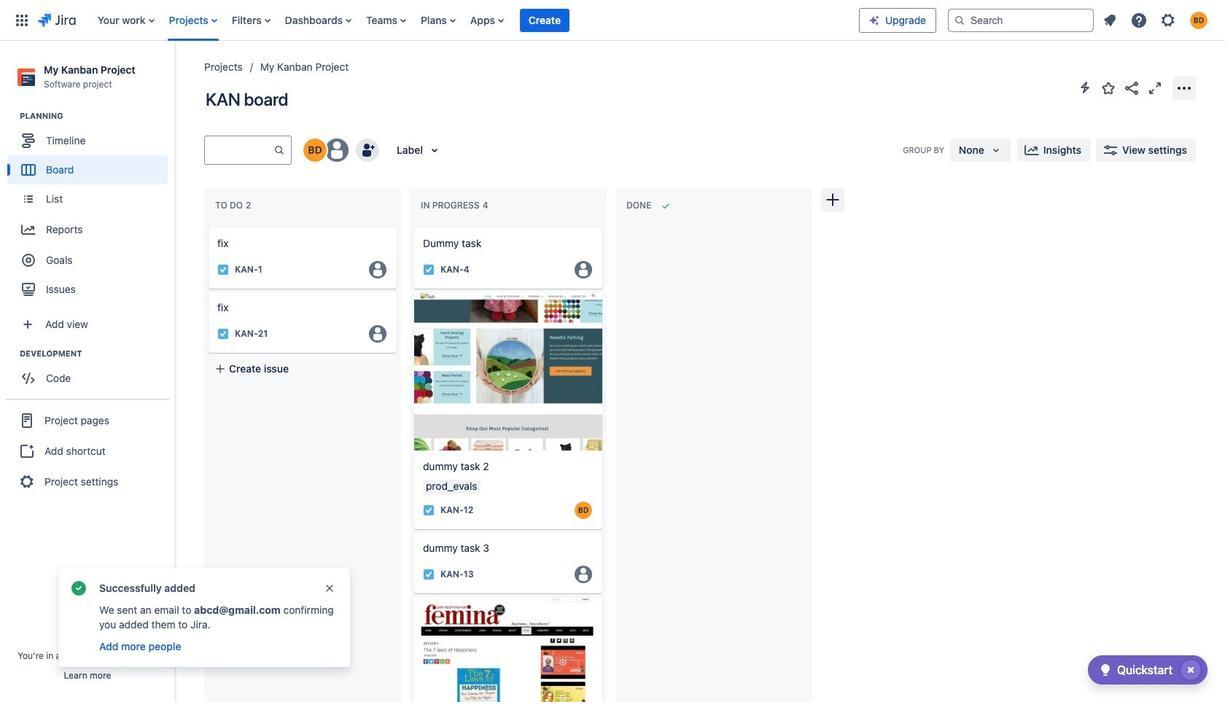 Task type: locate. For each thing, give the bounding box(es) containing it.
group
[[7, 110, 174, 309], [7, 348, 174, 398], [6, 399, 169, 503]]

dismiss image
[[324, 583, 336, 595]]

1 vertical spatial heading
[[20, 348, 174, 360]]

1 horizontal spatial task image
[[423, 505, 435, 516]]

list
[[90, 0, 860, 41], [1098, 7, 1217, 33]]

0 horizontal spatial task image
[[217, 328, 229, 340]]

create issue image for in progress element
[[404, 217, 422, 235]]

None search field
[[949, 8, 1095, 32]]

1 heading from the top
[[20, 110, 174, 122]]

task image for in progress element
[[423, 264, 435, 276]]

jira image
[[38, 11, 76, 29], [38, 11, 76, 29]]

create issue image down in progress element
[[404, 217, 422, 235]]

1 horizontal spatial create issue image
[[404, 217, 422, 235]]

group for the planning icon
[[7, 110, 174, 309]]

in progress element
[[421, 200, 492, 211]]

0 horizontal spatial list
[[90, 0, 860, 41]]

sidebar navigation image
[[159, 58, 191, 88]]

2 heading from the top
[[20, 348, 174, 360]]

success image
[[70, 580, 88, 598]]

task image for to do element
[[217, 264, 229, 276]]

1 vertical spatial group
[[7, 348, 174, 398]]

2 vertical spatial group
[[6, 399, 169, 503]]

1 create issue image from the left
[[198, 217, 216, 235]]

banner
[[0, 0, 1226, 41]]

list item
[[520, 0, 570, 41]]

planning image
[[2, 107, 20, 125]]

0 horizontal spatial create issue image
[[198, 217, 216, 235]]

2 create issue image from the left
[[404, 217, 422, 235]]

Search field
[[949, 8, 1095, 32]]

0 vertical spatial heading
[[20, 110, 174, 122]]

create issue image down to do element
[[198, 217, 216, 235]]

view settings image
[[1103, 142, 1120, 159]]

task image
[[217, 264, 229, 276], [423, 264, 435, 276], [423, 569, 435, 581]]

create issue image
[[198, 217, 216, 235], [404, 217, 422, 235]]

0 vertical spatial group
[[7, 110, 174, 309]]

sidebar element
[[0, 41, 175, 703]]

heading
[[20, 110, 174, 122], [20, 348, 174, 360]]

goal image
[[22, 254, 35, 267]]

help image
[[1131, 11, 1149, 29]]

task image
[[217, 328, 229, 340], [423, 505, 435, 516]]



Task type: describe. For each thing, give the bounding box(es) containing it.
Search this board text field
[[205, 137, 274, 163]]

create issue image for to do element
[[198, 217, 216, 235]]

1 vertical spatial task image
[[423, 505, 435, 516]]

heading for development "image" at the left
[[20, 348, 174, 360]]

group for development "image" at the left
[[7, 348, 174, 398]]

automations menu button icon image
[[1077, 79, 1095, 96]]

primary element
[[9, 0, 860, 41]]

enter full screen image
[[1147, 79, 1165, 97]]

star kan board image
[[1100, 79, 1118, 97]]

settings image
[[1160, 11, 1178, 29]]

dismiss quickstart image
[[1180, 659, 1203, 682]]

heading for the planning icon
[[20, 110, 174, 122]]

search image
[[955, 14, 966, 26]]

create column image
[[825, 191, 842, 209]]

more actions image
[[1176, 79, 1194, 97]]

0 vertical spatial task image
[[217, 328, 229, 340]]

development image
[[2, 345, 20, 363]]

add people image
[[359, 142, 377, 159]]

appswitcher icon image
[[13, 11, 31, 29]]

1 horizontal spatial list
[[1098, 7, 1217, 33]]

notifications image
[[1102, 11, 1119, 29]]

your profile and settings image
[[1191, 11, 1208, 29]]

to do element
[[215, 200, 254, 211]]



Task type: vqa. For each thing, say whether or not it's contained in the screenshot.
the bottom GROUP
yes



